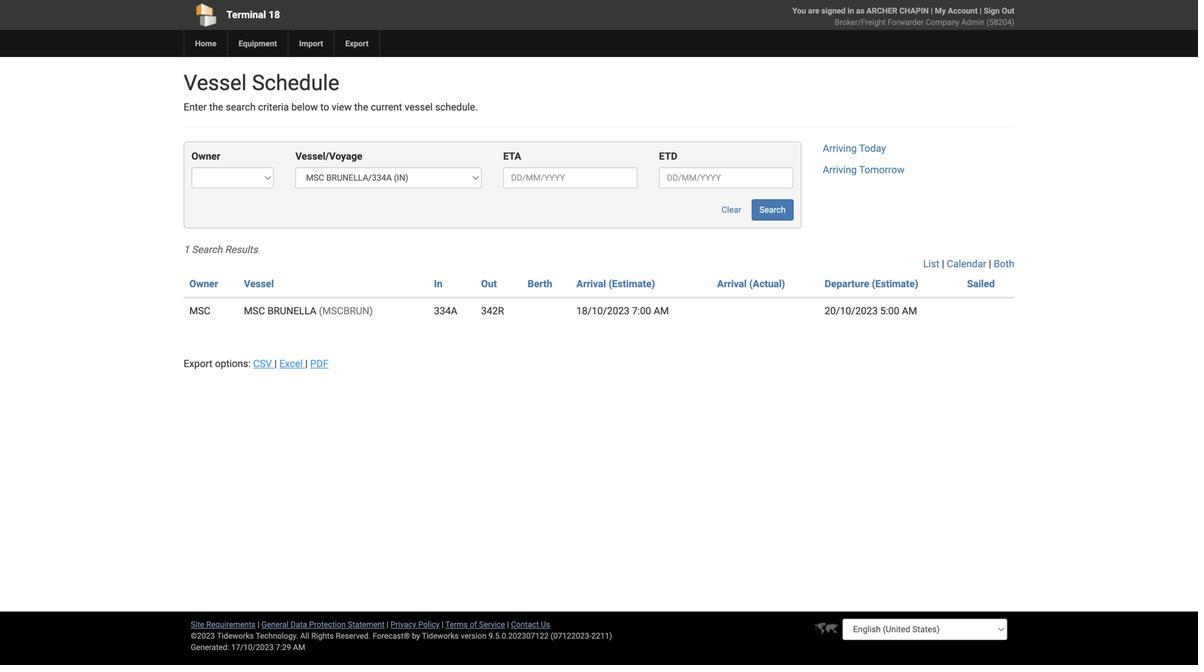 Task type: locate. For each thing, give the bounding box(es) containing it.
2 (estimate) from the left
[[872, 278, 919, 290]]

both link
[[994, 258, 1015, 270]]

2211)
[[592, 632, 612, 641]]

arrival for arrival (actual)
[[717, 278, 747, 290]]

contact
[[511, 620, 539, 630]]

7:29
[[276, 643, 291, 652]]

msc
[[189, 305, 211, 317], [244, 305, 265, 317]]

search right clear 'button'
[[760, 205, 786, 215]]

service
[[479, 620, 505, 630]]

18/10/2023 7:00 am
[[577, 305, 669, 317]]

import
[[299, 39, 323, 48]]

today
[[859, 143, 886, 154]]

pdf
[[310, 358, 329, 370]]

berth
[[528, 278, 552, 290]]

0 horizontal spatial out
[[481, 278, 497, 290]]

tideworks
[[422, 632, 459, 641]]

20/10/2023
[[825, 305, 878, 317]]

| left sign
[[980, 6, 982, 15]]

search right 1
[[192, 244, 222, 256]]

1 search results list | calendar | both
[[184, 244, 1015, 270]]

0 vertical spatial out
[[1002, 6, 1015, 15]]

view
[[332, 101, 352, 113]]

arrival
[[577, 278, 606, 290], [717, 278, 747, 290]]

search inside search button
[[760, 205, 786, 215]]

(estimate) for departure (estimate)
[[872, 278, 919, 290]]

am for 20/10/2023 5:00 am
[[902, 305, 917, 317]]

out
[[1002, 6, 1015, 15], [481, 278, 497, 290]]

1 arrival from the left
[[577, 278, 606, 290]]

| up forecast®
[[387, 620, 389, 630]]

export
[[345, 39, 369, 48], [184, 358, 213, 370]]

1 (estimate) from the left
[[609, 278, 655, 290]]

csv link
[[253, 358, 274, 370]]

departure (estimate)
[[825, 278, 919, 290]]

protection
[[309, 620, 346, 630]]

vessel down the results
[[244, 278, 274, 290]]

1 vertical spatial arriving
[[823, 164, 857, 176]]

out up (58204)
[[1002, 6, 1015, 15]]

eta
[[503, 150, 521, 162]]

policy
[[418, 620, 440, 630]]

1 vertical spatial vessel
[[244, 278, 274, 290]]

pdf link
[[310, 358, 329, 370]]

export down terminal 18 link
[[345, 39, 369, 48]]

1 vertical spatial export
[[184, 358, 213, 370]]

clear
[[722, 205, 742, 215]]

0 horizontal spatial msc
[[189, 305, 211, 317]]

arrival down 1 search results list | calendar | both
[[577, 278, 606, 290]]

reserved.
[[336, 632, 371, 641]]

0 vertical spatial export
[[345, 39, 369, 48]]

1 horizontal spatial am
[[654, 305, 669, 317]]

you
[[793, 6, 806, 15]]

am right the 7:00
[[654, 305, 669, 317]]

©2023 tideworks
[[191, 632, 254, 641]]

owner left vessel link at the left of page
[[189, 278, 218, 290]]

my
[[935, 6, 946, 15]]

search
[[760, 205, 786, 215], [192, 244, 222, 256]]

1 horizontal spatial export
[[345, 39, 369, 48]]

5:00
[[881, 305, 900, 317]]

| left the general
[[258, 620, 260, 630]]

1 horizontal spatial (estimate)
[[872, 278, 919, 290]]

0 vertical spatial owner
[[192, 150, 220, 162]]

arrival (estimate)
[[577, 278, 655, 290]]

1 horizontal spatial msc
[[244, 305, 265, 317]]

0 horizontal spatial arrival
[[577, 278, 606, 290]]

the
[[209, 101, 223, 113], [354, 101, 368, 113]]

departure (estimate) link
[[825, 278, 919, 290]]

(estimate) up '18/10/2023 7:00 am'
[[609, 278, 655, 290]]

export left options:
[[184, 358, 213, 370]]

1 arriving from the top
[[823, 143, 857, 154]]

data
[[291, 620, 307, 630]]

berth link
[[528, 278, 552, 290]]

list
[[924, 258, 940, 270]]

privacy policy link
[[391, 620, 440, 630]]

current
[[371, 101, 402, 113]]

arriving down arriving today
[[823, 164, 857, 176]]

owner down enter
[[192, 150, 220, 162]]

vessel for vessel schedule enter the search criteria below to view the current vessel schedule.
[[184, 70, 247, 96]]

1 horizontal spatial out
[[1002, 6, 1015, 15]]

you are signed in as archer chapin | my account | sign out broker/freight forwarder company admin (58204)
[[793, 6, 1015, 27]]

vessel up enter
[[184, 70, 247, 96]]

terminal 18 link
[[184, 0, 517, 30]]

|
[[931, 6, 933, 15], [980, 6, 982, 15], [942, 258, 945, 270], [989, 258, 992, 270], [274, 358, 277, 370], [305, 358, 308, 370], [258, 620, 260, 630], [387, 620, 389, 630], [442, 620, 444, 630], [507, 620, 509, 630]]

account
[[948, 6, 978, 15]]

0 horizontal spatial search
[[192, 244, 222, 256]]

schedule
[[252, 70, 340, 96]]

1 vertical spatial out
[[481, 278, 497, 290]]

2 arriving from the top
[[823, 164, 857, 176]]

arriving up arriving tomorrow at the right
[[823, 143, 857, 154]]

am right the 5:00
[[902, 305, 917, 317]]

search inside 1 search results list | calendar | both
[[192, 244, 222, 256]]

vessel inside vessel schedule enter the search criteria below to view the current vessel schedule.
[[184, 70, 247, 96]]

ETD text field
[[659, 167, 794, 189]]

0 vertical spatial vessel
[[184, 70, 247, 96]]

0 vertical spatial search
[[760, 205, 786, 215]]

0 horizontal spatial (estimate)
[[609, 278, 655, 290]]

schedule.
[[435, 101, 478, 113]]

archer
[[867, 6, 898, 15]]

csv
[[253, 358, 272, 370]]

vessel
[[184, 70, 247, 96], [244, 278, 274, 290]]

arrival left (actual)
[[717, 278, 747, 290]]

(estimate) up the 5:00
[[872, 278, 919, 290]]

calendar
[[947, 258, 987, 270]]

msc down owner link
[[189, 305, 211, 317]]

msc for msc
[[189, 305, 211, 317]]

1 horizontal spatial arrival
[[717, 278, 747, 290]]

am down all
[[293, 643, 305, 652]]

msc down vessel link at the left of page
[[244, 305, 265, 317]]

2 the from the left
[[354, 101, 368, 113]]

owner
[[192, 150, 220, 162], [189, 278, 218, 290]]

arrival for arrival (estimate)
[[577, 278, 606, 290]]

1 vertical spatial search
[[192, 244, 222, 256]]

0 vertical spatial arriving
[[823, 143, 857, 154]]

2 arrival from the left
[[717, 278, 747, 290]]

0 horizontal spatial the
[[209, 101, 223, 113]]

terminal
[[226, 9, 266, 21]]

1 horizontal spatial search
[[760, 205, 786, 215]]

are
[[808, 6, 820, 15]]

excel link
[[279, 358, 305, 370]]

1 horizontal spatial the
[[354, 101, 368, 113]]

privacy
[[391, 620, 416, 630]]

forwarder
[[888, 17, 924, 27]]

terms of service link
[[446, 620, 505, 630]]

etd
[[659, 150, 678, 162]]

0 horizontal spatial am
[[293, 643, 305, 652]]

2 horizontal spatial am
[[902, 305, 917, 317]]

msc brunella (mscbrun)
[[244, 305, 373, 317]]

334a
[[434, 305, 458, 317]]

0 horizontal spatial export
[[184, 358, 213, 370]]

clear button
[[714, 199, 749, 221]]

generated:
[[191, 643, 229, 652]]

18
[[269, 9, 280, 21]]

out link
[[481, 278, 497, 290]]

2 msc from the left
[[244, 305, 265, 317]]

the right enter
[[209, 101, 223, 113]]

vessel
[[405, 101, 433, 113]]

technology.
[[256, 632, 298, 641]]

out up 342r
[[481, 278, 497, 290]]

the right view
[[354, 101, 368, 113]]

(actual)
[[749, 278, 785, 290]]

forecast®
[[373, 632, 410, 641]]

my account link
[[935, 6, 978, 15]]

1 vertical spatial owner
[[189, 278, 218, 290]]

1 msc from the left
[[189, 305, 211, 317]]

export link
[[334, 30, 379, 57]]



Task type: describe. For each thing, give the bounding box(es) containing it.
am inside site requirements | general data protection statement | privacy policy | terms of service | contact us ©2023 tideworks technology. all rights reserved. forecast® by tideworks version 9.5.0.202307122 (07122023-2211) generated: 17/10/2023 7:29 am
[[293, 643, 305, 652]]

list link
[[924, 258, 940, 270]]

arrival (actual) link
[[717, 278, 785, 290]]

version
[[461, 632, 487, 641]]

terms
[[446, 620, 468, 630]]

arriving today
[[823, 143, 886, 154]]

(07122023-
[[551, 632, 592, 641]]

us
[[541, 620, 550, 630]]

import link
[[288, 30, 334, 57]]

sign
[[984, 6, 1000, 15]]

departure
[[825, 278, 870, 290]]

1 the from the left
[[209, 101, 223, 113]]

| up tideworks on the left bottom of the page
[[442, 620, 444, 630]]

| right list link
[[942, 258, 945, 270]]

| left my
[[931, 6, 933, 15]]

general
[[262, 620, 289, 630]]

general data protection statement link
[[262, 620, 385, 630]]

arriving tomorrow
[[823, 164, 905, 176]]

company
[[926, 17, 960, 27]]

admin
[[962, 17, 985, 27]]

export for export
[[345, 39, 369, 48]]

arriving today link
[[823, 143, 886, 154]]

in
[[434, 278, 443, 290]]

vessel/voyage
[[295, 150, 363, 162]]

7:00
[[632, 305, 651, 317]]

brunella
[[268, 305, 317, 317]]

| left both link
[[989, 258, 992, 270]]

owner link
[[189, 278, 218, 290]]

| up 9.5.0.202307122
[[507, 620, 509, 630]]

sailed link
[[967, 278, 995, 290]]

(estimate) for arrival (estimate)
[[609, 278, 655, 290]]

calendar link
[[947, 258, 987, 270]]

arriving for arriving tomorrow
[[823, 164, 857, 176]]

requirements
[[206, 620, 256, 630]]

20/10/2023 5:00 am
[[825, 305, 917, 317]]

arriving for arriving today
[[823, 143, 857, 154]]

17/10/2023
[[231, 643, 274, 652]]

arriving tomorrow link
[[823, 164, 905, 176]]

search button
[[752, 199, 794, 221]]

vessel for vessel
[[244, 278, 274, 290]]

broker/freight
[[835, 17, 886, 27]]

both
[[994, 258, 1015, 270]]

in link
[[434, 278, 443, 290]]

results
[[225, 244, 258, 256]]

equipment
[[239, 39, 277, 48]]

rights
[[311, 632, 334, 641]]

search
[[226, 101, 256, 113]]

enter
[[184, 101, 207, 113]]

statement
[[348, 620, 385, 630]]

by
[[412, 632, 420, 641]]

9.5.0.202307122
[[489, 632, 549, 641]]

1
[[184, 244, 189, 256]]

home
[[195, 39, 217, 48]]

vessel schedule enter the search criteria below to view the current vessel schedule.
[[184, 70, 478, 113]]

sailed
[[967, 278, 995, 290]]

am for 18/10/2023 7:00 am
[[654, 305, 669, 317]]

export options: csv | excel | pdf
[[184, 358, 329, 370]]

(mscbrun)
[[319, 305, 373, 317]]

| right csv
[[274, 358, 277, 370]]

export for export options: csv | excel | pdf
[[184, 358, 213, 370]]

criteria
[[258, 101, 289, 113]]

site requirements | general data protection statement | privacy policy | terms of service | contact us ©2023 tideworks technology. all rights reserved. forecast® by tideworks version 9.5.0.202307122 (07122023-2211) generated: 17/10/2023 7:29 am
[[191, 620, 612, 652]]

below
[[291, 101, 318, 113]]

in
[[848, 6, 854, 15]]

terminal 18
[[226, 9, 280, 21]]

18/10/2023
[[577, 305, 630, 317]]

msc for msc brunella (mscbrun)
[[244, 305, 265, 317]]

equipment link
[[227, 30, 288, 57]]

site requirements link
[[191, 620, 256, 630]]

site
[[191, 620, 204, 630]]

signed
[[822, 6, 846, 15]]

arrival (estimate) link
[[577, 278, 655, 290]]

(58204)
[[987, 17, 1015, 27]]

tomorrow
[[859, 164, 905, 176]]

out inside you are signed in as archer chapin | my account | sign out broker/freight forwarder company admin (58204)
[[1002, 6, 1015, 15]]

excel
[[279, 358, 303, 370]]

| left pdf link
[[305, 358, 308, 370]]

as
[[856, 6, 865, 15]]

ETA text field
[[503, 167, 638, 189]]

sign out link
[[984, 6, 1015, 15]]

arrival (actual)
[[717, 278, 785, 290]]



Task type: vqa. For each thing, say whether or not it's contained in the screenshot.
the 133W
no



